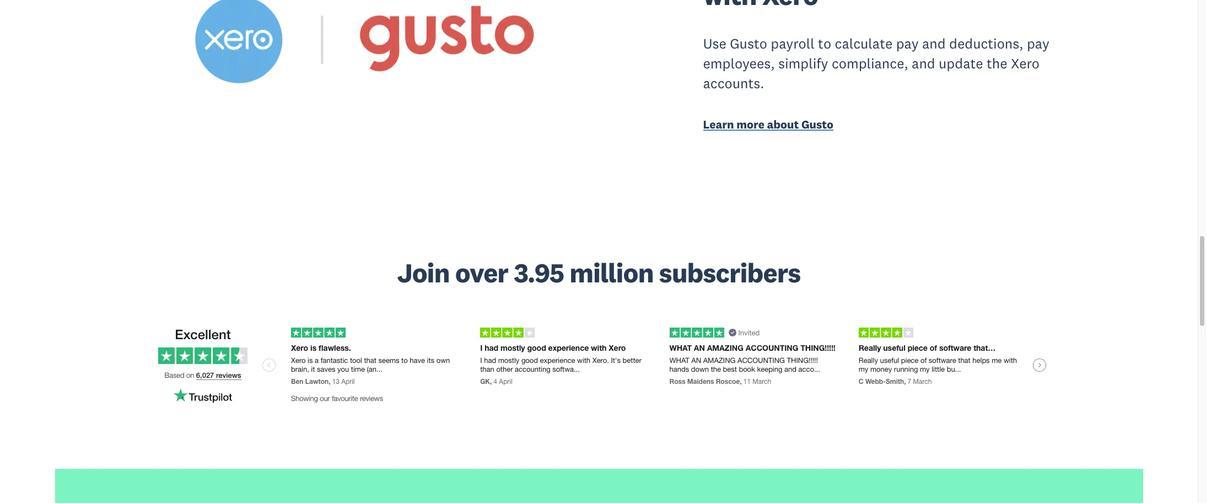 Task type: vqa. For each thing, say whether or not it's contained in the screenshot.
pay
yes



Task type: locate. For each thing, give the bounding box(es) containing it.
0 horizontal spatial gusto
[[730, 35, 768, 53]]

gusto right about
[[802, 117, 834, 132]]

gusto
[[730, 35, 768, 53], [802, 117, 834, 132]]

learn more about gusto link
[[704, 117, 1051, 134]]

1 vertical spatial gusto
[[802, 117, 834, 132]]

pay up compliance, on the top right of the page
[[897, 35, 919, 53]]

join
[[397, 256, 450, 290]]

xero and gusto brands image
[[148, 0, 588, 150]]

update
[[939, 55, 984, 72]]

2 pay from the left
[[1028, 35, 1050, 53]]

accounts.
[[704, 74, 765, 92]]

deductions,
[[950, 35, 1024, 53]]

simplify
[[779, 55, 829, 72]]

1 horizontal spatial gusto
[[802, 117, 834, 132]]

subscribers
[[659, 256, 801, 290]]

more
[[737, 117, 765, 132]]

3.95
[[514, 256, 564, 290]]

join over 3.95 million subscribers
[[397, 256, 801, 290]]

pay up xero
[[1028, 35, 1050, 53]]

0 horizontal spatial pay
[[897, 35, 919, 53]]

and
[[923, 35, 946, 53], [912, 55, 936, 72]]

pay
[[897, 35, 919, 53], [1028, 35, 1050, 53]]

and up update
[[923, 35, 946, 53]]

employees,
[[704, 55, 775, 72]]

and left update
[[912, 55, 936, 72]]

compliance,
[[832, 55, 909, 72]]

0 vertical spatial gusto
[[730, 35, 768, 53]]

the
[[987, 55, 1008, 72]]

use gusto payroll to calculate pay and deductions, pay employees, simplify compliance, and update the xero accounts.
[[704, 35, 1050, 92]]

1 horizontal spatial pay
[[1028, 35, 1050, 53]]

gusto up employees,
[[730, 35, 768, 53]]



Task type: describe. For each thing, give the bounding box(es) containing it.
to
[[819, 35, 832, 53]]

payroll
[[771, 35, 815, 53]]

1 pay from the left
[[897, 35, 919, 53]]

over
[[455, 256, 509, 290]]

million
[[570, 256, 654, 290]]

calculate
[[835, 35, 893, 53]]

learn
[[704, 117, 734, 132]]

1 vertical spatial and
[[912, 55, 936, 72]]

xero
[[1012, 55, 1040, 72]]

about
[[768, 117, 799, 132]]

learn more about gusto
[[704, 117, 834, 132]]

gusto inside learn more about gusto link
[[802, 117, 834, 132]]

gusto inside use gusto payroll to calculate pay and deductions, pay employees, simplify compliance, and update the xero accounts.
[[730, 35, 768, 53]]

use
[[704, 35, 727, 53]]

0 vertical spatial and
[[923, 35, 946, 53]]



